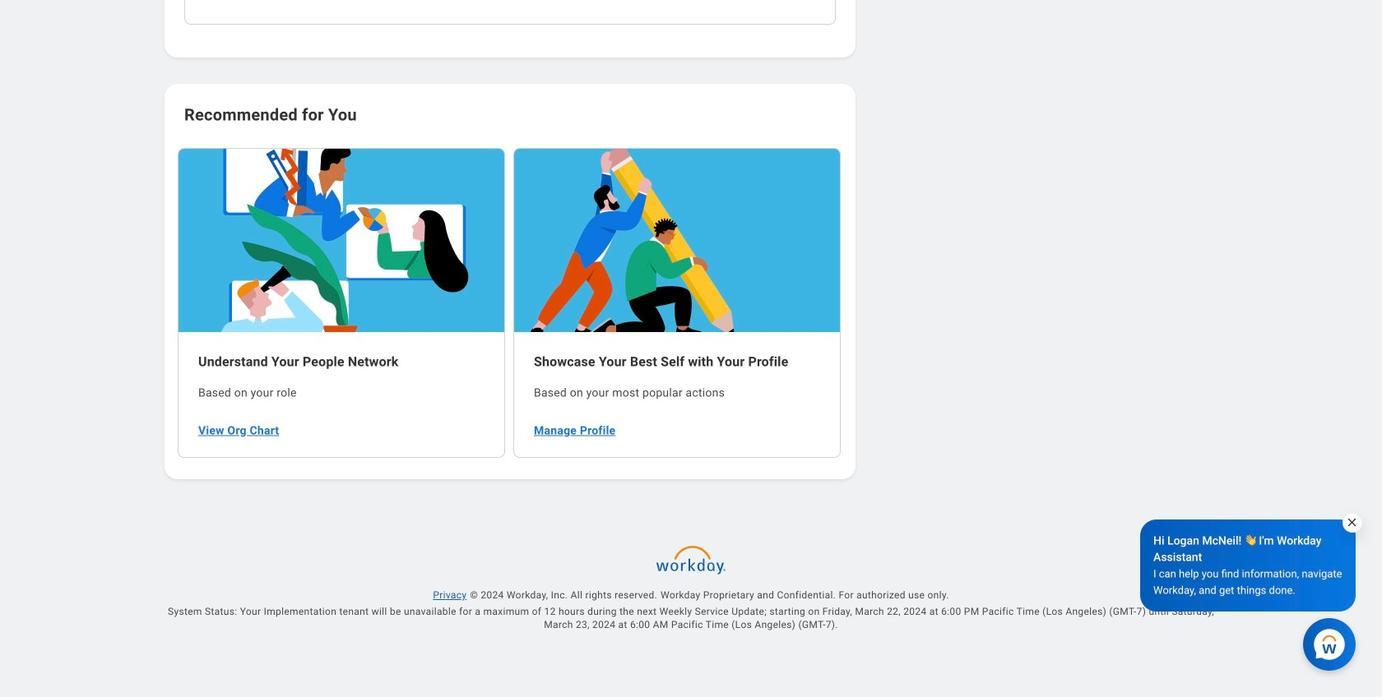 Task type: describe. For each thing, give the bounding box(es) containing it.
workday assistant region
[[1140, 513, 1362, 671]]



Task type: vqa. For each thing, say whether or not it's contained in the screenshot.
main content
no



Task type: locate. For each thing, give the bounding box(es) containing it.
footer
[[138, 539, 1244, 697]]

list
[[178, 146, 842, 460]]

x image
[[1346, 517, 1358, 529]]



